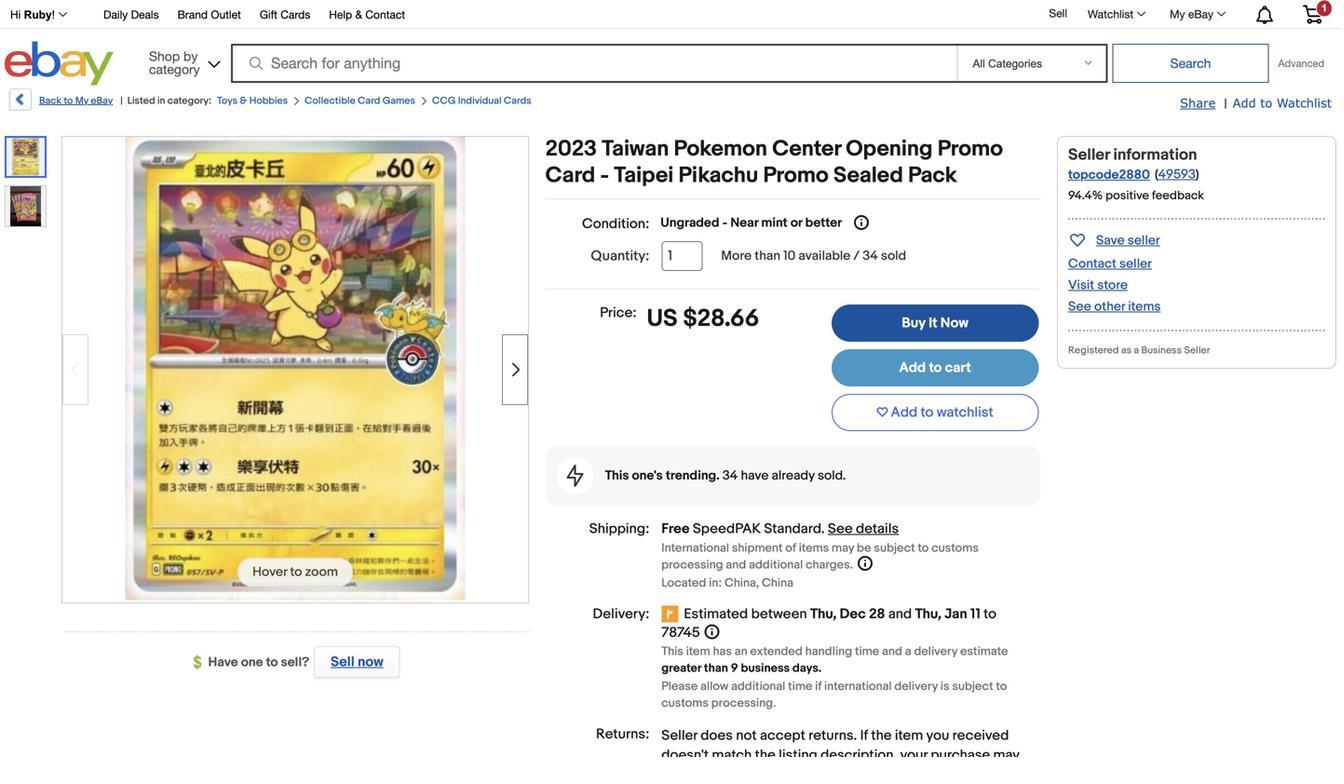 Task type: locate. For each thing, give the bounding box(es) containing it.
collectible card games link
[[305, 95, 416, 107]]

0 horizontal spatial contact
[[366, 8, 405, 21]]

0 horizontal spatial sell
[[331, 654, 355, 671]]

add down buy
[[900, 360, 926, 376]]

1 horizontal spatial card
[[546, 163, 596, 189]]

1 horizontal spatial item
[[895, 728, 924, 745]]

sealed
[[834, 163, 904, 189]]

1 vertical spatial 34
[[723, 468, 738, 484]]

to right 11
[[984, 606, 997, 623]]

0 horizontal spatial &
[[240, 95, 247, 107]]

located in: china, china
[[662, 576, 794, 591]]

has
[[713, 645, 732, 659]]

0 vertical spatial item
[[686, 645, 711, 659]]

watchlist link
[[1078, 3, 1155, 25]]

additional up china
[[749, 558, 803, 573]]

contact
[[366, 8, 405, 21], [1069, 256, 1117, 272]]

0 horizontal spatial 34
[[723, 468, 738, 484]]

cards right gift
[[281, 8, 311, 21]]

& right help
[[355, 8, 363, 21]]

thu,
[[811, 606, 837, 623], [916, 606, 942, 623]]

1 vertical spatial this
[[662, 645, 684, 659]]

0 horizontal spatial item
[[686, 645, 711, 659]]

2023
[[546, 136, 597, 163]]

& for toys
[[240, 95, 247, 107]]

1 vertical spatial cards
[[504, 95, 532, 107]]

item inside this item has an extended handling time and a delivery estimate greater than 9 business days. please allow additional time if international delivery is subject to customs processing.
[[686, 645, 711, 659]]

us $28.66 main content
[[546, 136, 1041, 758]]

0 vertical spatial a
[[1134, 345, 1140, 357]]

promo up or
[[764, 163, 829, 189]]

add inside button
[[891, 404, 918, 421]]

picture 1 of 2 image
[[7, 138, 45, 176]]

sell?
[[281, 655, 310, 671]]

item inside the seller does not accept returns. if the item you received doesn't match the listing description, your purchase ma
[[895, 728, 924, 745]]

daily
[[103, 8, 128, 21]]

49593
[[1159, 167, 1196, 183]]

add inside the share | add to watchlist
[[1233, 96, 1257, 110]]

seller inside the seller does not accept returns. if the item you received doesn't match the listing description, your purchase ma
[[662, 728, 698, 745]]

0 vertical spatial time
[[855, 645, 880, 659]]

advanced
[[1279, 57, 1325, 69]]

and down 28
[[883, 645, 903, 659]]

see down "visit" on the top of the page
[[1069, 299, 1092, 315]]

1 vertical spatial items
[[799, 541, 830, 556]]

0 vertical spatial additional
[[749, 558, 803, 573]]

back
[[39, 95, 62, 107]]

1 horizontal spatial than
[[755, 248, 781, 264]]

0 horizontal spatial thu,
[[811, 606, 837, 623]]

to right be
[[918, 541, 929, 556]]

this one's trending. 34 have already sold.
[[605, 468, 846, 484]]

1 vertical spatial seller
[[1120, 256, 1153, 272]]

to inside international shipment of items may be subject to customs processing and additional charges.
[[918, 541, 929, 556]]

additional inside this item has an extended handling time and a delivery estimate greater than 9 business days. please allow additional time if international delivery is subject to customs processing.
[[732, 680, 786, 694]]

delivery up is
[[915, 645, 958, 659]]

0 vertical spatial watchlist
[[1088, 7, 1134, 21]]

and up china,
[[726, 558, 747, 573]]

match
[[712, 747, 752, 758]]

0 vertical spatial 34
[[863, 248, 879, 264]]

contact right help
[[366, 8, 405, 21]]

collectible
[[305, 95, 356, 107]]

94.4%
[[1069, 189, 1103, 203]]

1 horizontal spatial customs
[[932, 541, 979, 556]]

quantity:
[[591, 248, 650, 265]]

1 horizontal spatial &
[[355, 8, 363, 21]]

customs down please
[[662, 697, 709, 711]]

watchlist inside account navigation
[[1088, 7, 1134, 21]]

registered
[[1069, 345, 1120, 357]]

1 vertical spatial card
[[546, 163, 596, 189]]

0 vertical spatial seller
[[1069, 145, 1110, 165]]

additional down business
[[732, 680, 786, 694]]

0 horizontal spatial see
[[828, 521, 853, 538]]

11
[[971, 606, 981, 623]]

1 vertical spatial delivery
[[895, 680, 938, 694]]

34 right /
[[863, 248, 879, 264]]

category:
[[168, 95, 212, 107]]

add to cart link
[[832, 349, 1039, 387]]

seller
[[1069, 145, 1110, 165], [1185, 345, 1211, 357], [662, 728, 698, 745]]

0 vertical spatial my
[[1170, 7, 1186, 21]]

international shipment of items may be subject to customs processing and additional charges.
[[662, 541, 979, 573]]

0 vertical spatial seller
[[1128, 233, 1161, 249]]

than inside this item has an extended handling time and a delivery estimate greater than 9 business days. please allow additional time if international delivery is subject to customs processing.
[[704, 662, 729, 676]]

the right if
[[872, 728, 892, 745]]

1 horizontal spatial thu,
[[916, 606, 942, 623]]

0 vertical spatial -
[[601, 163, 609, 189]]

0 vertical spatial and
[[726, 558, 747, 573]]

this inside this item has an extended handling time and a delivery estimate greater than 9 business days. please allow additional time if international delivery is subject to customs processing.
[[662, 645, 684, 659]]

cards
[[281, 8, 311, 21], [504, 95, 532, 107]]

& right toys
[[240, 95, 247, 107]]

an
[[735, 645, 748, 659]]

(
[[1155, 167, 1159, 183]]

- inside 2023 taiwan pokemon center opening promo card - taipei pikachu promo sealed pack
[[601, 163, 609, 189]]

sell inside 'link'
[[331, 654, 355, 671]]

0 horizontal spatial this
[[605, 468, 629, 484]]

2 thu, from the left
[[916, 606, 942, 623]]

item up 'your'
[[895, 728, 924, 745]]

1 horizontal spatial contact
[[1069, 256, 1117, 272]]

dollar sign image
[[193, 656, 208, 671]]

& for help
[[355, 8, 363, 21]]

items right other
[[1129, 299, 1162, 315]]

34
[[863, 248, 879, 264], [723, 468, 738, 484]]

than
[[755, 248, 781, 264], [704, 662, 729, 676]]

individual
[[458, 95, 502, 107]]

0 vertical spatial contact
[[366, 8, 405, 21]]

- left near
[[723, 215, 728, 231]]

pokemon
[[674, 136, 768, 163]]

subject right is
[[953, 680, 994, 694]]

$28.66
[[683, 305, 760, 334]]

1 vertical spatial seller
[[1185, 345, 1211, 357]]

time left if at the bottom
[[788, 680, 813, 694]]

cards right 'individual'
[[504, 95, 532, 107]]

than down has
[[704, 662, 729, 676]]

1 horizontal spatial sell
[[1050, 7, 1068, 20]]

1 vertical spatial item
[[895, 728, 924, 745]]

than left 10
[[755, 248, 781, 264]]

to left watchlist
[[921, 404, 934, 421]]

free speedpak standard . see details
[[662, 521, 899, 538]]

1 horizontal spatial the
[[872, 728, 892, 745]]

0 vertical spatial than
[[755, 248, 781, 264]]

card up condition:
[[546, 163, 596, 189]]

0 vertical spatial ebay
[[1189, 7, 1214, 21]]

purchase
[[931, 747, 991, 758]]

1 vertical spatial and
[[889, 606, 912, 623]]

1 vertical spatial subject
[[953, 680, 994, 694]]

add right share
[[1233, 96, 1257, 110]]

1 horizontal spatial this
[[662, 645, 684, 659]]

1 horizontal spatial subject
[[953, 680, 994, 694]]

subject
[[874, 541, 916, 556], [953, 680, 994, 694]]

seller inside contact seller visit store see other items
[[1120, 256, 1153, 272]]

0 vertical spatial cards
[[281, 8, 311, 21]]

1 vertical spatial watchlist
[[1277, 96, 1333, 110]]

1 vertical spatial time
[[788, 680, 813, 694]]

add down add to cart link
[[891, 404, 918, 421]]

promo right opening
[[938, 136, 1004, 163]]

1
[[1322, 2, 1328, 14]]

outlet
[[211, 8, 241, 21]]

my right back
[[75, 95, 88, 107]]

ccg individual cards
[[432, 95, 532, 107]]

watchlist down advanced
[[1277, 96, 1333, 110]]

the down accept
[[755, 747, 776, 758]]

2 vertical spatial add
[[891, 404, 918, 421]]

1 vertical spatial my
[[75, 95, 88, 107]]

0 horizontal spatial cards
[[281, 8, 311, 21]]

1 horizontal spatial time
[[855, 645, 880, 659]]

promo
[[938, 136, 1004, 163], [764, 163, 829, 189]]

& inside account navigation
[[355, 8, 363, 21]]

processing
[[662, 558, 724, 573]]

sell inside account navigation
[[1050, 7, 1068, 20]]

-
[[601, 163, 609, 189], [723, 215, 728, 231]]

seller inside seller information topcode2880 ( 49593 ) 94.4% positive feedback
[[1069, 145, 1110, 165]]

1 horizontal spatial my
[[1170, 7, 1186, 21]]

1 horizontal spatial |
[[1225, 96, 1228, 112]]

my ebay link
[[1160, 3, 1235, 25]]

daily deals link
[[103, 5, 159, 26]]

located
[[662, 576, 707, 591]]

to inside the share | add to watchlist
[[1261, 96, 1273, 110]]

this
[[605, 468, 629, 484], [662, 645, 684, 659]]

0 vertical spatial add
[[1233, 96, 1257, 110]]

shop
[[149, 48, 180, 64]]

category
[[149, 62, 200, 77]]

seller right the business
[[1185, 345, 1211, 357]]

1 vertical spatial see
[[828, 521, 853, 538]]

0 vertical spatial items
[[1129, 299, 1162, 315]]

- left taipei
[[601, 163, 609, 189]]

time up international
[[855, 645, 880, 659]]

games
[[383, 95, 416, 107]]

0 vertical spatial customs
[[932, 541, 979, 556]]

2 horizontal spatial seller
[[1185, 345, 1211, 357]]

1 vertical spatial sell
[[331, 654, 355, 671]]

add
[[1233, 96, 1257, 110], [900, 360, 926, 376], [891, 404, 918, 421]]

seller for information
[[1069, 145, 1110, 165]]

ebay inside account navigation
[[1189, 7, 1214, 21]]

1 horizontal spatial promo
[[938, 136, 1004, 163]]

0 horizontal spatial seller
[[662, 728, 698, 745]]

subject inside this item has an extended handling time and a delivery estimate greater than 9 business days. please allow additional time if international delivery is subject to customs processing.
[[953, 680, 994, 694]]

watchlist
[[1088, 7, 1134, 21], [1277, 96, 1333, 110]]

item up greater
[[686, 645, 711, 659]]

contact up visit store link
[[1069, 256, 1117, 272]]

it
[[929, 315, 938, 332]]

seller right save
[[1128, 233, 1161, 249]]

add to watchlist
[[891, 404, 994, 421]]

1 horizontal spatial 34
[[863, 248, 879, 264]]

help & contact
[[329, 8, 405, 21]]

to down estimate
[[997, 680, 1008, 694]]

34 left have at the right
[[723, 468, 738, 484]]

add for add to cart
[[900, 360, 926, 376]]

estimate
[[961, 645, 1009, 659]]

see inside contact seller visit store see other items
[[1069, 299, 1092, 315]]

seller down the save seller at the right of the page
[[1120, 256, 1153, 272]]

hi ruby !
[[10, 8, 55, 21]]

items
[[1129, 299, 1162, 315], [799, 541, 830, 556]]

0 horizontal spatial subject
[[874, 541, 916, 556]]

international
[[662, 541, 730, 556]]

shipment
[[732, 541, 783, 556]]

customs
[[932, 541, 979, 556], [662, 697, 709, 711]]

0 horizontal spatial -
[[601, 163, 609, 189]]

card left games
[[358, 95, 380, 107]]

listed
[[127, 95, 155, 107]]

share
[[1181, 96, 1216, 110]]

with details__icon image
[[567, 465, 584, 487]]

1 horizontal spatial ebay
[[1189, 7, 1214, 21]]

0 vertical spatial sell
[[1050, 7, 1068, 20]]

items down . on the bottom right of page
[[799, 541, 830, 556]]

0 vertical spatial &
[[355, 8, 363, 21]]

1 horizontal spatial see
[[1069, 299, 1092, 315]]

0 vertical spatial this
[[605, 468, 629, 484]]

0 horizontal spatial ebay
[[91, 95, 113, 107]]

0 horizontal spatial my
[[75, 95, 88, 107]]

my right the watchlist link
[[1170, 7, 1186, 21]]

0 horizontal spatial items
[[799, 541, 830, 556]]

seller up the topcode2880
[[1069, 145, 1110, 165]]

contact inside contact seller visit store see other items
[[1069, 256, 1117, 272]]

returns.
[[809, 728, 858, 745]]

to down advanced link
[[1261, 96, 1273, 110]]

and right 28
[[889, 606, 912, 623]]

| left "listed"
[[120, 95, 123, 107]]

1 vertical spatial &
[[240, 95, 247, 107]]

seller up doesn't
[[662, 728, 698, 745]]

1 horizontal spatial items
[[1129, 299, 1162, 315]]

1 vertical spatial additional
[[732, 680, 786, 694]]

0 horizontal spatial time
[[788, 680, 813, 694]]

better
[[806, 215, 843, 231]]

1 vertical spatial than
[[704, 662, 729, 676]]

not
[[736, 728, 757, 745]]

&
[[355, 8, 363, 21], [240, 95, 247, 107]]

see inside us $28.66 main content
[[828, 521, 853, 538]]

1 thu, from the left
[[811, 606, 837, 623]]

sell now
[[331, 654, 384, 671]]

account navigation
[[0, 0, 1337, 29]]

ebay right the watchlist link
[[1189, 7, 1214, 21]]

0 vertical spatial the
[[872, 728, 892, 745]]

ebay left "listed"
[[91, 95, 113, 107]]

thu, left the dec
[[811, 606, 837, 623]]

this up greater
[[662, 645, 684, 659]]

please
[[662, 680, 698, 694]]

see right . on the bottom right of page
[[828, 521, 853, 538]]

gift cards
[[260, 8, 311, 21]]

share | add to watchlist
[[1181, 96, 1333, 112]]

0 horizontal spatial than
[[704, 662, 729, 676]]

1 vertical spatial ebay
[[91, 95, 113, 107]]

1 horizontal spatial -
[[723, 215, 728, 231]]

None submit
[[1113, 44, 1270, 83]]

sell now link
[[310, 647, 400, 678]]

2 vertical spatial seller
[[662, 728, 698, 745]]

0 vertical spatial see
[[1069, 299, 1092, 315]]

10
[[784, 248, 796, 264]]

jan
[[945, 606, 968, 623]]

sell left now on the bottom of the page
[[331, 654, 355, 671]]

0 horizontal spatial a
[[906, 645, 912, 659]]

1 vertical spatial customs
[[662, 697, 709, 711]]

1 vertical spatial add
[[900, 360, 926, 376]]

1 horizontal spatial a
[[1134, 345, 1140, 357]]

now
[[941, 315, 969, 332]]

1 vertical spatial contact
[[1069, 256, 1117, 272]]

visit store link
[[1069, 278, 1128, 294]]

this left one's
[[605, 468, 629, 484]]

seller for contact
[[1120, 256, 1153, 272]]

none submit inside shop by category banner
[[1113, 44, 1270, 83]]

sell left the watchlist link
[[1050, 7, 1068, 20]]

0 horizontal spatial card
[[358, 95, 380, 107]]

add to watchlist link
[[1233, 95, 1333, 112]]

watchlist right sell link
[[1088, 7, 1134, 21]]

0 vertical spatial delivery
[[915, 645, 958, 659]]

topcode2880 link
[[1069, 167, 1151, 183]]

thu, left jan
[[916, 606, 942, 623]]

seller inside button
[[1128, 233, 1161, 249]]

delivery left is
[[895, 680, 938, 694]]

0 horizontal spatial the
[[755, 747, 776, 758]]

0 vertical spatial subject
[[874, 541, 916, 556]]

| right the share button
[[1225, 96, 1228, 112]]

us $28.66
[[647, 305, 760, 334]]

1 horizontal spatial watchlist
[[1277, 96, 1333, 110]]

1 vertical spatial -
[[723, 215, 728, 231]]

customs up jan
[[932, 541, 979, 556]]

1 horizontal spatial seller
[[1069, 145, 1110, 165]]

Search for anything text field
[[234, 46, 954, 81]]

78745
[[662, 625, 700, 642]]

subject down the details
[[874, 541, 916, 556]]

see
[[1069, 299, 1092, 315], [828, 521, 853, 538]]

0 horizontal spatial promo
[[764, 163, 829, 189]]



Task type: vqa. For each thing, say whether or not it's contained in the screenshot.
8%
no



Task type: describe. For each thing, give the bounding box(es) containing it.
seller for save
[[1128, 233, 1161, 249]]

shop by category
[[149, 48, 200, 77]]

0 horizontal spatial |
[[120, 95, 123, 107]]

sold.
[[818, 468, 846, 484]]

deals
[[131, 8, 159, 21]]

taipei
[[614, 163, 674, 189]]

delivery:
[[593, 606, 650, 623]]

customs inside international shipment of items may be subject to customs processing and additional charges.
[[932, 541, 979, 556]]

and inside international shipment of items may be subject to customs processing and additional charges.
[[726, 558, 747, 573]]

additional inside international shipment of items may be subject to customs processing and additional charges.
[[749, 558, 803, 573]]

shipping:
[[590, 521, 650, 538]]

topcode2880
[[1069, 167, 1151, 183]]

buy it now link
[[832, 305, 1039, 342]]

international
[[825, 680, 892, 694]]

add to cart
[[900, 360, 972, 376]]

is
[[941, 680, 950, 694]]

between
[[752, 606, 808, 623]]

speedpak
[[693, 521, 761, 538]]

as
[[1122, 345, 1132, 357]]

picture 2 of 2 image
[[6, 186, 46, 226]]

sell for sell
[[1050, 7, 1068, 20]]

items inside contact seller visit store see other items
[[1129, 299, 1162, 315]]

add for add to watchlist
[[891, 404, 918, 421]]

extended
[[751, 645, 803, 659]]

does
[[701, 728, 733, 745]]

collectible card games
[[305, 95, 416, 107]]

help
[[329, 8, 352, 21]]

us
[[647, 305, 678, 334]]

to inside estimated between thu, dec 28 and thu, jan 11 to 78745
[[984, 606, 997, 623]]

to inside this item has an extended handling time and a delivery estimate greater than 9 business days. please allow additional time if international delivery is subject to customs processing.
[[997, 680, 1008, 694]]

shop by category banner
[[0, 0, 1337, 90]]

to inside button
[[921, 404, 934, 421]]

Quantity: text field
[[662, 241, 703, 271]]

cart
[[946, 360, 972, 376]]

to right back
[[64, 95, 73, 107]]

2023 taiwan pokemon center opening promo card - taipei pikachu promo sealed pack - picture 1 of 2 image
[[125, 135, 466, 601]]

contact seller visit store see other items
[[1069, 256, 1162, 315]]

contact seller link
[[1069, 256, 1153, 272]]

pack
[[909, 163, 958, 189]]

sell link
[[1041, 7, 1076, 20]]

now
[[358, 654, 384, 671]]

card inside 2023 taiwan pokemon center opening promo card - taipei pikachu promo sealed pack
[[546, 163, 596, 189]]

seller for does
[[662, 728, 698, 745]]

china,
[[725, 576, 760, 591]]

share button
[[1181, 95, 1216, 112]]

brand outlet
[[178, 8, 241, 21]]

standard
[[764, 521, 822, 538]]

/
[[854, 248, 860, 264]]

returns:
[[596, 726, 650, 743]]

estimated
[[684, 606, 748, 623]]

have
[[741, 468, 769, 484]]

1 vertical spatial the
[[755, 747, 776, 758]]

trending.
[[666, 468, 720, 484]]

gift
[[260, 8, 278, 21]]

1 horizontal spatial cards
[[504, 95, 532, 107]]

this item has an extended handling time and a delivery estimate greater than 9 business days. please allow additional time if international delivery is subject to customs processing.
[[662, 645, 1009, 711]]

watchlist
[[937, 404, 994, 421]]

watchlist inside the share | add to watchlist
[[1277, 96, 1333, 110]]

charges.
[[806, 558, 853, 573]]

sell for sell now
[[331, 654, 355, 671]]

have
[[208, 655, 238, 671]]

your
[[901, 747, 928, 758]]

0 vertical spatial card
[[358, 95, 380, 107]]

to right one
[[266, 655, 278, 671]]

49593 link
[[1159, 167, 1196, 183]]

this for this one's trending. 34 have already sold.
[[605, 468, 629, 484]]

estimated between thu, dec 28 and thu, jan 11 to 78745
[[662, 606, 997, 642]]

items inside international shipment of items may be subject to customs processing and additional charges.
[[799, 541, 830, 556]]

pikachu
[[679, 163, 759, 189]]

received
[[953, 728, 1010, 745]]

condition:
[[582, 216, 650, 232]]

| inside the share | add to watchlist
[[1225, 96, 1228, 112]]

28
[[869, 606, 886, 623]]

be
[[857, 541, 872, 556]]

visit
[[1069, 278, 1095, 294]]

available
[[799, 248, 851, 264]]

mint
[[762, 215, 788, 231]]

see for see other items
[[1069, 299, 1092, 315]]

this for this item has an extended handling time and a delivery estimate greater than 9 business days. please allow additional time if international delivery is subject to customs processing.
[[662, 645, 684, 659]]

of
[[786, 541, 797, 556]]

and inside this item has an extended handling time and a delivery estimate greater than 9 business days. please allow additional time if international delivery is subject to customs processing.
[[883, 645, 903, 659]]

see for see details
[[828, 521, 853, 538]]

buy
[[902, 315, 926, 332]]

opening
[[846, 136, 933, 163]]

subject inside international shipment of items may be subject to customs processing and additional charges.
[[874, 541, 916, 556]]

9
[[731, 662, 739, 676]]

delivery alert flag image
[[662, 606, 684, 625]]

description,
[[821, 747, 898, 758]]

listing
[[779, 747, 818, 758]]

more information - about this item condition image
[[855, 215, 870, 230]]

doesn't
[[662, 747, 709, 758]]

ungraded - near mint or better
[[661, 215, 843, 231]]

my inside account navigation
[[1170, 7, 1186, 21]]

cards inside gift cards link
[[281, 8, 311, 21]]

back to my ebay
[[39, 95, 113, 107]]

save seller
[[1097, 233, 1161, 249]]

customs inside this item has an extended handling time and a delivery estimate greater than 9 business days. please allow additional time if international delivery is subject to customs processing.
[[662, 697, 709, 711]]

save seller button
[[1069, 229, 1161, 251]]

.
[[822, 521, 825, 538]]

toys & hobbies
[[217, 95, 288, 107]]

other
[[1095, 299, 1126, 315]]

to left cart
[[929, 360, 942, 376]]

center
[[773, 136, 842, 163]]

details
[[856, 521, 899, 538]]

days.
[[793, 662, 822, 676]]

and inside estimated between thu, dec 28 and thu, jan 11 to 78745
[[889, 606, 912, 623]]

seller does not accept returns. if the item you received doesn't match the listing description, your purchase ma
[[662, 728, 1020, 758]]

a inside this item has an extended handling time and a delivery estimate greater than 9 business days. please allow additional time if international delivery is subject to customs processing.
[[906, 645, 912, 659]]

gift cards link
[[260, 5, 311, 26]]

contact inside account navigation
[[366, 8, 405, 21]]

have one to sell?
[[208, 655, 310, 671]]

business
[[1142, 345, 1183, 357]]

more
[[722, 248, 752, 264]]



